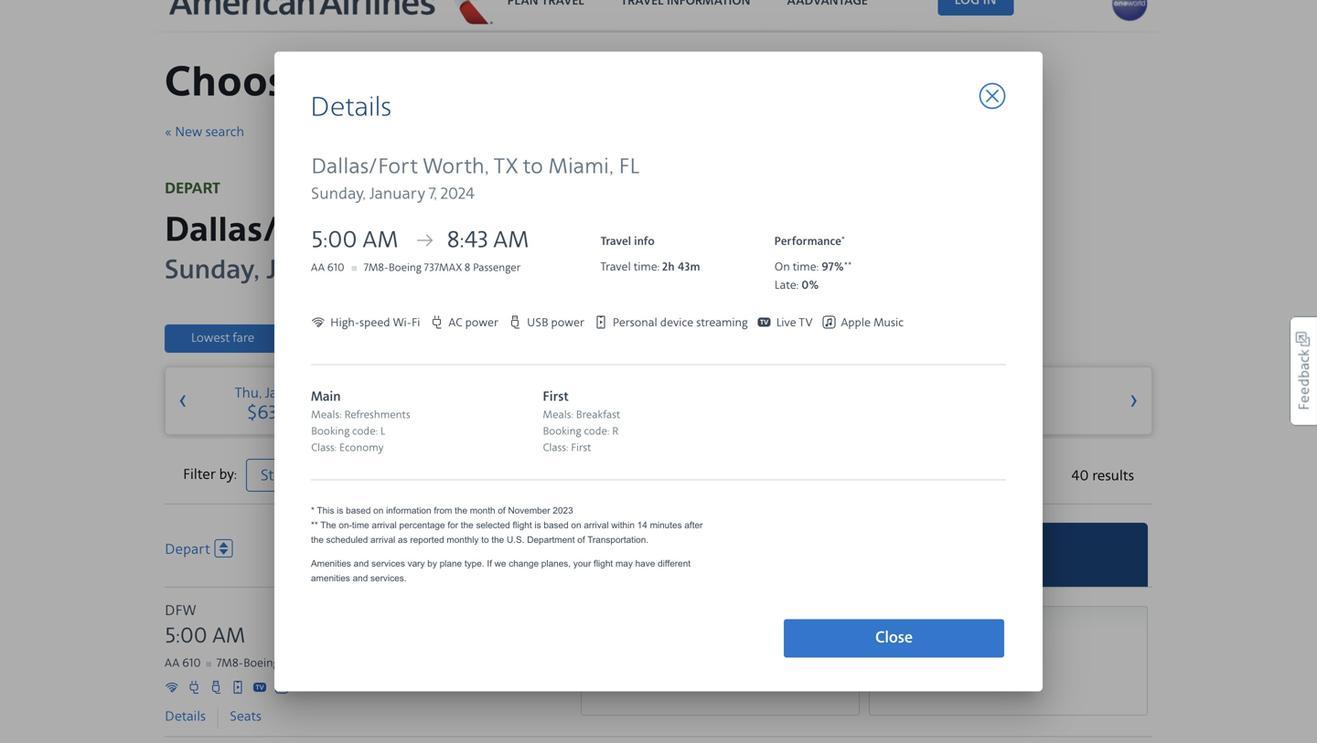 Task type: vqa. For each thing, say whether or not it's contained in the screenshot.
"Date of birth" corresponding to Passenger 3
no



Task type: describe. For each thing, give the bounding box(es) containing it.
this
[[317, 506, 334, 516]]

miami, for dallas/fort worth, tx to miami, fl
[[572, 210, 682, 250]]

0 horizontal spatial 7,
[[370, 254, 392, 286]]

am for 8:43 am
[[494, 230, 529, 253]]

within
[[612, 521, 635, 531]]

services
[[372, 559, 405, 569]]

dallas/fort for dallas/fort worth, tx to miami, fl sunday, january 7, 2024
[[311, 157, 418, 179]]

round
[[983, 643, 1015, 654]]

time: for on
[[793, 262, 819, 274]]

dfw 5:00 am
[[165, 605, 246, 649]]

main
[[311, 391, 341, 405]]

dallas/fort for dallas/fort worth, tx to miami, fl
[[165, 210, 348, 250]]

services.
[[371, 574, 407, 584]]

40 results status
[[1072, 464, 1135, 485]]

live
[[776, 317, 797, 330]]

0 vertical spatial 7m8-boeing 737max 8 passenger
[[364, 263, 521, 274]]

planes,
[[541, 559, 571, 569]]

arrow right image
[[268, 625, 294, 648]]

worth, for dallas/fort worth, tx to miami, fl sunday, january 7, 2024
[[423, 157, 489, 179]]

u.s.
[[507, 535, 525, 545]]

arrival left "as"
[[371, 535, 396, 545]]

arrival right time
[[372, 521, 397, 531]]

1 vertical spatial square image
[[204, 655, 214, 670]]

type.
[[465, 559, 485, 569]]

tv
[[799, 317, 813, 330]]

close button
[[782, 618, 1006, 660]]

refundable
[[306, 333, 370, 346]]

fl for dallas/fort worth, tx to miami, fl
[[691, 210, 726, 250]]

0%
[[802, 280, 819, 293]]

depart
[[165, 544, 210, 558]]

speed
[[360, 317, 390, 330]]

group containing lowest fare
[[165, 325, 396, 353]]

ac
[[449, 317, 463, 330]]

as
[[398, 535, 408, 545]]

1 horizontal spatial passenger
[[473, 263, 521, 274]]

1 vertical spatial aa
[[165, 658, 180, 671]]

time
[[352, 521, 369, 531]]

1 vertical spatial first
[[571, 443, 591, 454]]

device
[[660, 317, 694, 330]]

meals: for first
[[543, 410, 574, 421]]

$637 inside button
[[366, 405, 405, 424]]

1 vertical spatial boeing
[[243, 658, 279, 671]]

** inside on time: 97% ** late: 0%
[[844, 262, 852, 271]]

selected
[[476, 521, 510, 531]]

flight inside amenities and services vary by plane type. if we change planes, your flight may have different amenities and services.
[[594, 559, 613, 569]]

1 vertical spatial aa 610
[[165, 658, 204, 671]]

** inside * this is based on information from the month of november 2023 ** the on-time arrival percentage for the selected flight is based on arrival within 14 minutes after the scheduled arrival as reported monthly to the u.s. department of transportation.
[[311, 521, 318, 531]]

4
[[289, 387, 298, 402]]

the right for
[[461, 521, 474, 531]]

choose
[[165, 57, 311, 107]]

refreshments
[[344, 410, 410, 421]]

wi-
[[393, 317, 412, 330]]

am inside dfw 5:00 am
[[212, 627, 246, 649]]

to for dallas/fort worth, tx to miami, fl
[[528, 210, 563, 250]]

class: for main
[[311, 443, 337, 454]]

high-speed wi-fi
[[330, 317, 420, 330]]

booking for main
[[311, 427, 350, 438]]

refundable button
[[281, 326, 395, 352]]

search
[[206, 126, 244, 140]]

first meals: breakfast booking code: r class: first
[[543, 391, 620, 454]]

late:
[[775, 280, 799, 293]]

1 vertical spatial on
[[571, 521, 582, 531]]

november
[[508, 506, 550, 516]]

tx for dallas/fort worth, tx to miami, fl sunday, january 7, 2024
[[494, 157, 518, 179]]

0 horizontal spatial 7m8-
[[217, 658, 243, 671]]

0 vertical spatial and
[[354, 559, 369, 569]]

0 horizontal spatial passenger
[[335, 658, 387, 671]]

1 vertical spatial 2024
[[399, 254, 463, 286]]

live tv
[[776, 317, 813, 330]]

monthly
[[447, 535, 479, 545]]

sorting options group
[[165, 505, 1153, 588]]

american airlines
[[367, 468, 485, 486]]

5:00 inside dfw 5:00 am
[[165, 627, 207, 649]]

dfw
[[165, 605, 196, 620]]

1 horizontal spatial 610
[[327, 263, 345, 274]]

2 tooltip from the left
[[187, 681, 209, 696]]

seats
[[230, 711, 262, 725]]

trip
[[1018, 643, 1034, 654]]

to inside * this is based on information from the month of november 2023 ** the on-time arrival percentage for the selected flight is based on arrival within 14 minutes after the scheduled arrival as reported monthly to the u.s. department of transportation.
[[481, 535, 489, 545]]

flights
[[321, 57, 447, 107]]

apple music
[[841, 317, 904, 330]]

main meals: refreshments booking code: l class: economy
[[311, 391, 410, 454]]

r
[[612, 427, 619, 438]]

may
[[616, 559, 633, 569]]

1 horizontal spatial details
[[310, 95, 392, 123]]

8 for the bottom square image
[[326, 658, 332, 671]]

on
[[775, 262, 790, 274]]

from
[[434, 506, 452, 516]]

results
[[1093, 470, 1135, 485]]

0 horizontal spatial 737max
[[282, 658, 323, 671]]

american airlines button
[[352, 460, 499, 493]]

« new search link
[[165, 126, 244, 140]]

minutes
[[650, 521, 682, 531]]

0 horizontal spatial details
[[165, 711, 206, 725]]

for
[[448, 521, 458, 531]]

apple
[[841, 317, 871, 330]]

5:00 am
[[311, 230, 399, 253]]

tx for dallas/fort worth, tx to miami, fl
[[479, 210, 520, 250]]

depart button
[[165, 540, 233, 560]]

choose flights
[[165, 57, 447, 107]]

2024 inside dallas/fort worth, tx to miami, fl sunday, january 7, 2024
[[441, 187, 475, 203]]

info
[[634, 236, 655, 248]]

* inside performance *
[[842, 236, 846, 246]]

7, inside dallas/fort worth, tx to miami, fl sunday, january 7, 2024
[[429, 187, 437, 203]]

thu, jan 4 $637
[[235, 387, 298, 424]]

have
[[636, 559, 655, 569]]

4 tooltip from the left
[[231, 681, 253, 696]]

to for dallas/fort worth, tx to miami, fl sunday, january 7, 2024
[[523, 157, 543, 179]]

« new search
[[165, 126, 244, 140]]

travel for travel time: 2h 43m
[[601, 262, 631, 274]]

filter
[[183, 469, 216, 483]]

information
[[386, 506, 431, 516]]

0 vertical spatial 7m8-
[[364, 263, 389, 274]]

filter by:
[[183, 469, 237, 483]]

amenities
[[311, 574, 350, 584]]

1 vertical spatial 610
[[182, 658, 201, 671]]

1 vertical spatial based
[[544, 521, 569, 531]]

performance *
[[775, 236, 846, 248]]

1 horizontal spatial aa 610
[[311, 263, 345, 274]]

plane
[[440, 559, 462, 569]]

arrive
[[336, 544, 374, 558]]

details button
[[165, 710, 206, 726]]

1 vertical spatial and
[[353, 574, 368, 584]]

0 horizontal spatial january
[[267, 254, 363, 286]]

stops button
[[246, 459, 342, 492]]

0 horizontal spatial is
[[337, 506, 343, 516]]

am for 5:00 am
[[363, 230, 399, 253]]

different
[[658, 559, 691, 569]]

new
[[175, 126, 202, 140]]

0 horizontal spatial on
[[373, 506, 384, 516]]

8:43 am
[[447, 230, 529, 253]]

1 vertical spatial sunday,
[[165, 254, 260, 286]]

class: for first
[[543, 443, 569, 454]]

arrival up transportation.
[[584, 521, 609, 531]]

97%
[[822, 262, 844, 274]]



Task type: locate. For each thing, give the bounding box(es) containing it.
1 code: from the left
[[352, 427, 378, 438]]

$637 inside 'thu, jan 4 $637'
[[247, 405, 286, 424]]

dallas/fort up "5:00 am"
[[311, 157, 418, 179]]

0 horizontal spatial square image
[[204, 655, 214, 670]]

streaming
[[697, 317, 748, 330]]

610 down "5:00 am"
[[327, 263, 345, 274]]

7m8-boeing 737max 8 passenger down arrow right image
[[214, 658, 387, 671]]

pipe image
[[206, 709, 230, 724]]

miami, for dallas/fort worth, tx to miami, fl sunday, january 7, 2024
[[548, 157, 614, 179]]

tx inside dallas/fort worth, tx to miami, fl sunday, january 7, 2024
[[494, 157, 518, 179]]

610
[[327, 263, 345, 274], [182, 658, 201, 671]]

0 vertical spatial 610
[[327, 263, 345, 274]]

time: left 2h
[[634, 262, 660, 274]]

music
[[874, 317, 904, 330]]

2024 down dallas/fort worth, tx to miami, fl
[[399, 254, 463, 286]]

american
[[367, 468, 432, 486]]

2h
[[663, 262, 675, 274]]

$637 down jan
[[247, 405, 286, 424]]

2 time: from the left
[[793, 262, 819, 274]]

1 horizontal spatial on
[[571, 521, 582, 531]]

1 horizontal spatial fl
[[691, 210, 726, 250]]

based up department
[[544, 521, 569, 531]]

to
[[523, 157, 543, 179], [528, 210, 563, 250], [481, 535, 489, 545]]

the
[[455, 506, 468, 516], [461, 521, 474, 531], [311, 535, 324, 545], [492, 535, 504, 545]]

1 vertical spatial miami,
[[572, 210, 682, 250]]

0 horizontal spatial fl
[[619, 157, 639, 179]]

time: up 0%
[[793, 262, 819, 274]]

code: inside first meals: breakfast booking code: r class: first
[[584, 427, 610, 438]]

lowest
[[191, 333, 230, 346]]

1 vertical spatial 7m8-
[[217, 658, 243, 671]]

miami, inside dallas/fort worth, tx to miami, fl sunday, january 7, 2024
[[548, 157, 614, 179]]

7m8- down "5:00 am"
[[364, 263, 389, 274]]

time: for travel
[[634, 262, 660, 274]]

ac power
[[449, 317, 499, 330]]

miami, up travel time: 2h 43m
[[572, 210, 682, 250]]

0 vertical spatial passenger
[[473, 263, 521, 274]]

1 horizontal spatial aa
[[311, 263, 325, 274]]

0 vertical spatial first
[[543, 391, 569, 405]]

2024
[[441, 187, 475, 203], [399, 254, 463, 286]]

first
[[543, 391, 569, 405], [571, 443, 591, 454]]

class: left economy
[[311, 443, 337, 454]]

fare
[[233, 333, 255, 346]]

fl up travel info at the left
[[619, 157, 639, 179]]

737max
[[424, 263, 462, 274], [282, 658, 323, 671]]

fi
[[412, 317, 420, 330]]

0 horizontal spatial $637
[[247, 405, 286, 424]]

** left "the"
[[311, 521, 318, 531]]

14
[[637, 521, 648, 531]]

8 for the rightmost square image
[[465, 263, 471, 274]]

miami, up travel info at the left
[[548, 157, 614, 179]]

l
[[380, 427, 385, 438]]

1 vertical spatial fl
[[691, 210, 726, 250]]

personal
[[613, 317, 658, 330]]

personal device streaming
[[613, 317, 748, 330]]

aa down dfw 5:00 am
[[165, 658, 180, 671]]

to right '8:43' on the top left
[[528, 210, 563, 250]]

0 vertical spatial fl
[[619, 157, 639, 179]]

1 horizontal spatial 8
[[465, 263, 471, 274]]

jan
[[265, 387, 286, 402]]

8
[[465, 263, 471, 274], [326, 658, 332, 671]]

2 power from the left
[[551, 317, 584, 330]]

leave feedback, opens external site in new window image
[[1290, 317, 1318, 426]]

2024 up dallas/fort worth, tx to miami, fl
[[441, 187, 475, 203]]

2 class: from the left
[[543, 443, 569, 454]]

booking inside first meals: breakfast booking code: r class: first
[[543, 427, 582, 438]]

0 horizontal spatial 5:00
[[165, 627, 207, 649]]

booking down breakfast
[[543, 427, 582, 438]]

0 vertical spatial to
[[523, 157, 543, 179]]

sunday, up lowest
[[165, 254, 260, 286]]

0 vertical spatial sunday,
[[311, 187, 366, 203]]

dallas/fort inside dallas/fort worth, tx to miami, fl sunday, january 7, 2024
[[311, 157, 418, 179]]

0 vertical spatial of
[[498, 506, 506, 516]]

* inside * this is based on information from the month of november 2023 ** the on-time arrival percentage for the selected flight is based on arrival within 14 minutes after the scheduled arrival as reported monthly to the u.s. department of transportation.
[[311, 506, 315, 516]]

january down "5:00 am"
[[267, 254, 363, 286]]

1 horizontal spatial meals:
[[543, 410, 574, 421]]

1 vertical spatial january
[[267, 254, 363, 286]]

code: inside main meals: refreshments booking code: l class: economy
[[352, 427, 378, 438]]

0 vertical spatial aa 610
[[311, 263, 345, 274]]

worth, for dallas/fort worth, tx to miami, fl
[[357, 210, 470, 250]]

square image down "5:00 am"
[[345, 261, 364, 275]]

0 horizontal spatial of
[[498, 506, 506, 516]]

1 vertical spatial is
[[535, 521, 541, 531]]

*
[[842, 236, 846, 246], [311, 506, 315, 516]]

flight up u.s.
[[513, 521, 532, 531]]

1 horizontal spatial booking
[[543, 427, 582, 438]]

1 travel from the top
[[601, 236, 631, 248]]

0 vertical spatial *
[[842, 236, 846, 246]]

after
[[685, 521, 703, 531]]

lowest fare
[[191, 333, 255, 346]]

first down usb power
[[543, 391, 569, 405]]

boeing down arrow right image
[[243, 658, 279, 671]]

fl up 43m
[[691, 210, 726, 250]]

is right this
[[337, 506, 343, 516]]

43m
[[678, 262, 700, 274]]

worth, down dallas/fort worth, tx to miami, fl sunday, january 7, 2024
[[357, 210, 470, 250]]

of
[[498, 506, 506, 516], [578, 535, 585, 545]]

1 vertical spatial dallas/fort
[[165, 210, 348, 250]]

1 horizontal spatial 7,
[[429, 187, 437, 203]]

airlines
[[436, 468, 485, 486]]

0 vertical spatial aa
[[311, 263, 325, 274]]

the up for
[[455, 506, 468, 516]]

0 horizontal spatial code:
[[352, 427, 378, 438]]

737max down '8:43' on the top left
[[424, 263, 462, 274]]

the down selected
[[492, 535, 504, 545]]

0 vertical spatial based
[[346, 506, 371, 516]]

sunday, inside dallas/fort worth, tx to miami, fl sunday, january 7, 2024
[[311, 187, 366, 203]]

0 horizontal spatial meals:
[[311, 410, 342, 421]]

0 vertical spatial 8
[[465, 263, 471, 274]]

1 vertical spatial 5:00
[[165, 627, 207, 649]]

7, down "5:00 am"
[[370, 254, 392, 286]]

is
[[337, 506, 343, 516], [535, 521, 541, 531]]

we
[[495, 559, 506, 569]]

1 vertical spatial 8
[[326, 658, 332, 671]]

1 vertical spatial tx
[[479, 210, 520, 250]]

january inside dallas/fort worth, tx to miami, fl sunday, january 7, 2024
[[370, 187, 425, 203]]

610 down dfw 5:00 am
[[182, 658, 201, 671]]

0 vertical spatial 737max
[[424, 263, 462, 274]]

$637
[[247, 405, 286, 424], [366, 405, 405, 424]]

2 meals: from the left
[[543, 410, 574, 421]]

0 horizontal spatial flight
[[513, 521, 532, 531]]

of up selected
[[498, 506, 506, 516]]

$637 up l
[[366, 405, 405, 424]]

1 horizontal spatial is
[[535, 521, 541, 531]]

0 horizontal spatial **
[[311, 521, 318, 531]]

5 tooltip from the left
[[253, 681, 274, 696]]

sunday,
[[311, 187, 366, 203], [165, 254, 260, 286]]

code: up economy
[[352, 427, 378, 438]]

0 horizontal spatial 8
[[326, 658, 332, 671]]

class: inside main meals: refreshments booking code: l class: economy
[[311, 443, 337, 454]]

0 vertical spatial miami,
[[548, 157, 614, 179]]

1 class: from the left
[[311, 443, 337, 454]]

on
[[373, 506, 384, 516], [571, 521, 582, 531]]

** down performance *
[[844, 262, 852, 271]]

sunday, up "5:00 am"
[[311, 187, 366, 203]]

0 vertical spatial dallas/fort
[[311, 157, 418, 179]]

1 horizontal spatial $637
[[366, 405, 405, 424]]

group
[[165, 325, 396, 353]]

aa down "5:00 am"
[[311, 263, 325, 274]]

american airlines - homepage image
[[169, 0, 496, 25]]

on-
[[339, 521, 352, 531]]

fl for dallas/fort worth, tx to miami, fl sunday, january 7, 2024
[[619, 157, 639, 179]]

0 vertical spatial worth,
[[423, 157, 489, 179]]

booking for first
[[543, 427, 582, 438]]

aa 610 down dfw 5:00 am
[[165, 658, 204, 671]]

1 horizontal spatial boeing
[[389, 263, 422, 274]]

0 vertical spatial 2024
[[441, 187, 475, 203]]

vary
[[408, 559, 425, 569]]

$637 button
[[330, 377, 440, 431]]

reported
[[410, 535, 444, 545]]

flight inside * this is based on information from the month of november 2023 ** the on-time arrival percentage for the selected flight is based on arrival within 14 minutes after the scheduled arrival as reported monthly to the u.s. department of transportation.
[[513, 521, 532, 531]]

depart
[[165, 179, 220, 198]]

1 horizontal spatial 7m8-
[[364, 263, 389, 274]]

usb power
[[527, 317, 584, 330]]

worth,
[[423, 157, 489, 179], [357, 210, 470, 250]]

is down november
[[535, 521, 541, 531]]

on down 2023
[[571, 521, 582, 531]]

am right '8:43' on the top left
[[494, 230, 529, 253]]

to down selected
[[481, 535, 489, 545]]

code: for first
[[584, 427, 610, 438]]

0 horizontal spatial *
[[311, 506, 315, 516]]

0 vertical spatial details
[[310, 95, 392, 123]]

737max down arrow right image
[[282, 658, 323, 671]]

usb
[[527, 317, 549, 330]]

class: inside first meals: breakfast booking code: r class: first
[[543, 443, 569, 454]]

8 down '8:43' on the top left
[[465, 263, 471, 274]]

worth, up dallas/fort worth, tx to miami, fl
[[423, 157, 489, 179]]

1 vertical spatial of
[[578, 535, 585, 545]]

0 vertical spatial **
[[844, 262, 852, 271]]

1 horizontal spatial 5:00
[[311, 230, 357, 253]]

7m8-boeing 737max 8 passenger down '8:43' on the top left
[[364, 263, 521, 274]]

square image
[[345, 261, 364, 275], [204, 655, 214, 670]]

0 vertical spatial january
[[370, 187, 425, 203]]

on left information
[[373, 506, 384, 516]]

0 vertical spatial 5:00
[[311, 230, 357, 253]]

dallas/fort worth, tx to miami, fl sunday, january 7, 2024
[[311, 157, 639, 203]]

1 meals: from the left
[[311, 410, 342, 421]]

7, up dallas/fort worth, tx to miami, fl
[[429, 187, 437, 203]]

booking inside main meals: refreshments booking code: l class: economy
[[311, 427, 350, 438]]

3 tooltip from the left
[[209, 681, 231, 696]]

percentage
[[399, 521, 445, 531]]

department
[[527, 535, 575, 545]]

meals: down main
[[311, 410, 342, 421]]

round trip
[[983, 643, 1034, 654]]

* this is based on information from the month of november 2023 ** the on-time arrival percentage for the selected flight is based on arrival within 14 minutes after the scheduled arrival as reported monthly to the u.s. department of transportation.
[[311, 506, 703, 545]]

class: up 2023
[[543, 443, 569, 454]]

duration
[[453, 544, 510, 558]]

40 results
[[1072, 470, 1135, 485]]

flight left may
[[594, 559, 613, 569]]

5:00 up sunday, january 7, 2024
[[311, 230, 357, 253]]

0 vertical spatial boeing
[[389, 263, 422, 274]]

travel down travel info at the left
[[601, 262, 631, 274]]

2 $637 from the left
[[366, 405, 405, 424]]

am up sunday, january 7, 2024
[[363, 230, 399, 253]]

amenities
[[311, 559, 351, 569]]

0 horizontal spatial sunday,
[[165, 254, 260, 286]]

code: down breakfast
[[584, 427, 610, 438]]

* left this
[[311, 506, 315, 516]]

dallas/fort up sunday, january 7, 2024
[[165, 210, 348, 250]]

performance
[[775, 236, 842, 248]]

7m8-boeing 737max 8 passenger
[[364, 263, 521, 274], [214, 658, 387, 671]]

2 vertical spatial to
[[481, 535, 489, 545]]

1 booking from the left
[[311, 427, 350, 438]]

passenger down 8:43 am
[[473, 263, 521, 274]]

class:
[[311, 443, 337, 454], [543, 443, 569, 454]]

0 horizontal spatial class:
[[311, 443, 337, 454]]

6 tooltip from the left
[[274, 681, 296, 696]]

travel left info
[[601, 236, 631, 248]]

2 booking from the left
[[543, 427, 582, 438]]

first down breakfast
[[571, 443, 591, 454]]

meals: left breakfast
[[543, 410, 574, 421]]

the down "the"
[[311, 535, 324, 545]]

* up 97%
[[842, 236, 846, 246]]

based up time
[[346, 506, 371, 516]]

january up dallas/fort worth, tx to miami, fl
[[370, 187, 425, 203]]

2023
[[553, 506, 573, 516]]

1 horizontal spatial 737max
[[424, 263, 462, 274]]

2 horizontal spatial am
[[494, 230, 529, 253]]

0 horizontal spatial time:
[[634, 262, 660, 274]]

code: for main
[[352, 427, 378, 438]]

5:00 down dfw
[[165, 627, 207, 649]]

aa 610 down "5:00 am"
[[311, 263, 345, 274]]

0 vertical spatial 7,
[[429, 187, 437, 203]]

lowest fare button
[[166, 326, 280, 352]]

2 travel from the top
[[601, 262, 631, 274]]

7m8-
[[364, 263, 389, 274], [217, 658, 243, 671]]

meals: inside first meals: breakfast booking code: r class: first
[[543, 410, 574, 421]]

0 horizontal spatial power
[[465, 317, 499, 330]]

1 vertical spatial passenger
[[335, 658, 387, 671]]

power for ac power
[[465, 317, 499, 330]]

fl inside dallas/fort worth, tx to miami, fl sunday, january 7, 2024
[[619, 157, 639, 179]]

7m8- down dfw 5:00 am
[[217, 658, 243, 671]]

am left arrow right image
[[212, 627, 246, 649]]

1 horizontal spatial power
[[551, 317, 584, 330]]

travel for travel info
[[601, 236, 631, 248]]

1 time: from the left
[[634, 262, 660, 274]]

1 horizontal spatial square image
[[345, 261, 364, 275]]

1 vertical spatial to
[[528, 210, 563, 250]]

8:43
[[447, 230, 488, 253]]

dallas/fort
[[311, 157, 418, 179], [165, 210, 348, 250]]

travel time: 2h 43m
[[601, 262, 700, 274]]

code:
[[352, 427, 378, 438], [584, 427, 610, 438]]

worth, inside dallas/fort worth, tx to miami, fl sunday, january 7, 2024
[[423, 157, 489, 179]]

square image down dfw 5:00 am
[[204, 655, 214, 670]]

0 vertical spatial is
[[337, 506, 343, 516]]

by:
[[219, 469, 237, 483]]

1 horizontal spatial january
[[370, 187, 425, 203]]

1 horizontal spatial code:
[[584, 427, 610, 438]]

fl
[[619, 157, 639, 179], [691, 210, 726, 250]]

0 vertical spatial travel
[[601, 236, 631, 248]]

1 $637 from the left
[[247, 405, 286, 424]]

transportation.
[[588, 535, 649, 545]]

by
[[428, 559, 437, 569]]

1 horizontal spatial first
[[571, 443, 591, 454]]

0 horizontal spatial based
[[346, 506, 371, 516]]

meals: for main
[[311, 410, 342, 421]]

tooltip
[[165, 681, 187, 696], [187, 681, 209, 696], [209, 681, 231, 696], [231, 681, 253, 696], [253, 681, 274, 696], [274, 681, 296, 696]]

amenities and services vary by plane type. if we change planes, your flight may have different amenities and services.
[[311, 559, 691, 584]]

tx up 8:43 am
[[494, 157, 518, 179]]

to up 8:43 am
[[523, 157, 543, 179]]

1 vertical spatial 7m8-boeing 737max 8 passenger
[[214, 658, 387, 671]]

0 vertical spatial tx
[[494, 157, 518, 179]]

seats button
[[230, 710, 262, 726]]

the
[[321, 521, 336, 531]]

0 vertical spatial square image
[[345, 261, 364, 275]]

of up your
[[578, 535, 585, 545]]

tx down dallas/fort worth, tx to miami, fl sunday, january 7, 2024
[[479, 210, 520, 250]]

1 horizontal spatial of
[[578, 535, 585, 545]]

miami,
[[548, 157, 614, 179], [572, 210, 682, 250]]

high-
[[330, 317, 360, 330]]

stops
[[261, 467, 298, 485]]

1 tooltip from the left
[[165, 681, 187, 696]]

0 horizontal spatial first
[[543, 391, 569, 405]]

8 down "amenities"
[[326, 658, 332, 671]]

booking down main
[[311, 427, 350, 438]]

5:00
[[311, 230, 357, 253], [165, 627, 207, 649]]

to inside dallas/fort worth, tx to miami, fl sunday, january 7, 2024
[[523, 157, 543, 179]]

power for usb power
[[551, 317, 584, 330]]

power right usb in the top of the page
[[551, 317, 584, 330]]

1 horizontal spatial based
[[544, 521, 569, 531]]

scheduled
[[326, 535, 368, 545]]

arrive button
[[336, 540, 397, 560]]

1 vertical spatial **
[[311, 521, 318, 531]]

1 power from the left
[[465, 317, 499, 330]]

1 horizontal spatial class:
[[543, 443, 569, 454]]

1 horizontal spatial time:
[[793, 262, 819, 274]]

0 horizontal spatial 610
[[182, 658, 201, 671]]

passenger down services.
[[335, 658, 387, 671]]

power right "ac"
[[465, 317, 499, 330]]

one world image
[[1112, 0, 1148, 22]]

time: inside on time: 97% ** late: 0%
[[793, 262, 819, 274]]

1 horizontal spatial sunday,
[[311, 187, 366, 203]]

2 code: from the left
[[584, 427, 610, 438]]

aa 610
[[311, 263, 345, 274], [165, 658, 204, 671]]

meals: inside main meals: refreshments booking code: l class: economy
[[311, 410, 342, 421]]

boeing up wi-
[[389, 263, 422, 274]]

1 vertical spatial 7,
[[370, 254, 392, 286]]

dallas/fort worth, tx to miami, fl
[[165, 210, 726, 250]]



